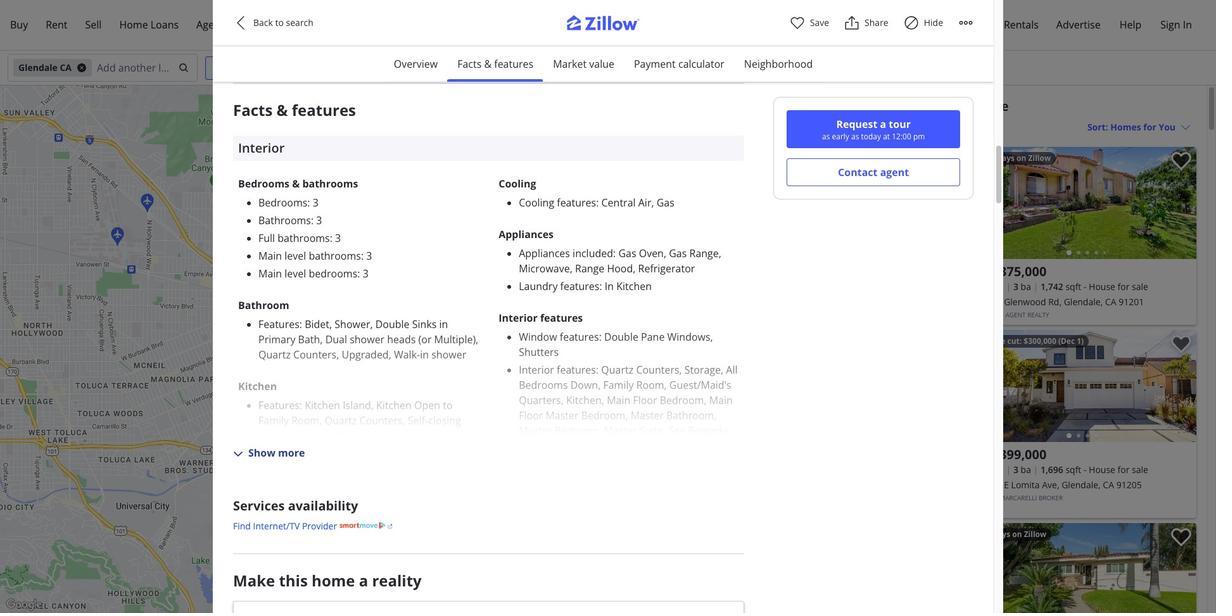 Task type: locate. For each thing, give the bounding box(es) containing it.
1 horizontal spatial shower
[[431, 348, 466, 362]]

0 horizontal spatial in
[[545, 439, 554, 453]]

in left 35k
[[605, 279, 614, 293]]

1 vertical spatial 1.80m
[[497, 418, 517, 427]]

chevron left image
[[983, 378, 998, 394], [983, 572, 998, 587]]

ca left real
[[811, 98, 828, 115]]

0 horizontal spatial 2.30m
[[468, 357, 488, 367]]

& inside bedrooms & bathrooms bedrooms : 3 bathrooms : 3 full bathrooms : 3 main level bathrooms : 3 main level bedrooms : 3
[[292, 177, 300, 191]]

1 vertical spatial features
[[258, 398, 299, 412]]

1.90m right 900k
[[521, 403, 541, 412]]

45k down hood,
[[613, 289, 625, 299]]

1 vertical spatial 3.50m
[[314, 395, 334, 404]]

1.90m up drawers
[[399, 400, 419, 410]]

3d
[[381, 357, 387, 363], [680, 368, 686, 374], [630, 371, 635, 377], [487, 372, 493, 378]]

2 sale from the top
[[1132, 464, 1148, 476]]

3d inside 3d tour 1.46m
[[680, 368, 686, 374]]

chevron left image
[[233, 15, 248, 30], [758, 195, 773, 211], [983, 195, 998, 211]]

1 vertical spatial - house for sale
[[1084, 464, 1148, 476]]

2 sqft from the top
[[1066, 464, 1081, 476]]

microwave,
[[519, 261, 572, 275]]

699k
[[436, 395, 452, 405]]

0 vertical spatial appliances
[[499, 227, 554, 241]]

this inside button
[[488, 42, 507, 56]]

1 vertical spatial self-
[[328, 429, 349, 443]]

for for $1,399,000
[[1118, 464, 1130, 476]]

2 chevron left image from the top
[[983, 572, 998, 587]]

hood,
[[607, 261, 636, 275]]

1 horizontal spatial chevron down image
[[1181, 122, 1191, 132]]

0 horizontal spatial floor
[[519, 408, 543, 422]]

cooling down 537k
[[499, 177, 536, 191]]

2 down 2.37m link
[[674, 379, 678, 388]]

loans
[[151, 18, 179, 32]]

features up primary
[[258, 317, 299, 331]]

2 vertical spatial in
[[545, 439, 554, 453]]

bds up "1006" at the bottom of the page
[[989, 464, 1004, 476]]

share image
[[844, 15, 860, 30]]

1.50m link down 275k
[[532, 407, 561, 418]]

oven,
[[639, 246, 666, 260]]

self- down open
[[408, 413, 428, 427]]

request inside button
[[444, 42, 485, 56]]

1006 e lomita ave, glendale, ca 91205 alisa marcarelli broker
[[981, 479, 1142, 502]]

8.25m link
[[336, 338, 365, 350]]

results
[[771, 120, 800, 132]]

counters, inside bidet, shower, double sinks in primary bath, dual shower heads (or multiple), quartz counters, upgraded, walk-in shower
[[293, 348, 339, 362]]

link down '1.01m' link
[[506, 136, 540, 153]]

cooling
[[499, 177, 536, 191], [519, 196, 554, 210]]

1.80m link
[[653, 360, 682, 372], [493, 417, 522, 428]]

chevron left image inside property images, use arrow keys to navigate, image 1 of 15 group
[[983, 572, 998, 587]]

1 - from the top
[[1084, 281, 1087, 293]]

main content
[[741, 86, 1207, 613]]

shutters
[[519, 345, 559, 359]]

3.50m for 3.50m link to the right
[[533, 244, 553, 253]]

1 vertical spatial a
[[359, 570, 368, 591]]

0 vertical spatial house
[[1089, 281, 1115, 293]]

master down 1.90m 1.50m
[[519, 424, 552, 438]]

room, inside quartz counters, storage, all bedrooms down, family room, guest/maid's quarters, kitchen, main floor bedroom, main floor master bedroom, master bathroom, master bedroom, master suite, see remarks, walk-in closet(s), breakfast counter / bar, family kitchen
[[636, 378, 667, 392]]

chevron down image inside show more button
[[233, 449, 243, 459]]

0 vertical spatial - house for sale
[[1084, 281, 1148, 293]]

self- down 1.10m link
[[328, 429, 349, 443]]

1 vertical spatial glendale
[[754, 98, 808, 115]]

tour inside the "3d tour 1.15m"
[[637, 371, 649, 377]]

payment calculator button
[[624, 46, 735, 82]]

save
[[810, 16, 829, 29]]

1 horizontal spatial quartz
[[325, 413, 357, 427]]

double pane windows, shutters
[[519, 330, 713, 359]]

1 ba from the top
[[1021, 281, 1031, 293]]

market value button
[[543, 46, 624, 82]]

1 horizontal spatial 1.80m
[[657, 361, 677, 371]]

1 horizontal spatial in
[[439, 317, 448, 331]]

- for $1,399,000
[[1084, 464, 1087, 476]]

units
[[566, 195, 582, 204], [622, 293, 638, 302], [680, 379, 696, 388], [502, 424, 518, 433]]

0 horizontal spatial 1.90m
[[399, 400, 419, 410]]

1.50m down 35k
[[597, 324, 617, 333]]

sale up 91205
[[1132, 464, 1148, 476]]

0 vertical spatial 3 ba
[[1013, 281, 1031, 293]]

0 horizontal spatial 1.90m link
[[394, 399, 423, 411]]

tour for 1.46m
[[687, 368, 700, 374]]

0 horizontal spatial 3 units link
[[545, 194, 586, 205]]

1 for from the top
[[1118, 281, 1130, 293]]

0 vertical spatial glendale,
[[1064, 296, 1103, 308]]

sqft up 1006 e lomita ave, glendale, ca 91205 link
[[1066, 464, 1081, 476]]

45k link
[[608, 288, 629, 300], [597, 292, 618, 303]]

kitchen up drawers
[[376, 398, 412, 412]]

3 ba for $1,399,000
[[1013, 464, 1031, 476]]

glendale, down 1,742 sqft
[[1064, 296, 1103, 308]]

tour inside the 3d tour 1.98m
[[388, 357, 400, 363]]

chevron right image
[[1175, 195, 1190, 211], [1175, 378, 1190, 394]]

289k
[[716, 378, 732, 388]]

0 vertical spatial 3.50m link
[[528, 243, 557, 254]]

1 vertical spatial sqft
[[1066, 464, 1081, 476]]

chevron right image for $1,399,000
[[1175, 378, 1190, 394]]

1 vertical spatial chevron left image
[[983, 572, 998, 587]]

walk- down heads
[[394, 348, 420, 362]]

1 features from the top
[[258, 317, 299, 331]]

a right 'home'
[[359, 570, 368, 591]]

1 - house for sale from the top
[[1084, 281, 1148, 293]]

kitchen,
[[566, 393, 604, 407]]

advertise link
[[1048, 10, 1109, 40]]

2 bds from the top
[[989, 464, 1004, 476]]

refrigerator
[[638, 261, 695, 275]]

house up 1006 e lomita ave, glendale, ca 91205 link
[[1089, 464, 1115, 476]]

primary
[[258, 332, 295, 346]]

0 vertical spatial counters,
[[293, 348, 339, 362]]

1 vertical spatial ba
[[1021, 464, 1031, 476]]

bedrooms inside quartz counters, storage, all bedrooms down, family room, guest/maid's quarters, kitchen, main floor bedroom, main floor master bedroom, master bathroom, master bedroom, master suite, see remarks, walk-in closet(s), breakfast counter / bar, family kitchen
[[519, 378, 568, 392]]

sqft for $1,375,000
[[1066, 281, 1081, 293]]

glendale
[[18, 61, 57, 73], [754, 98, 808, 115]]

floor
[[633, 393, 657, 407], [519, 408, 543, 422]]

house for $1,375,000
[[1089, 281, 1115, 293]]

2 left 605k at the bottom of page
[[496, 424, 500, 433]]

3.50m link
[[528, 243, 557, 254], [309, 394, 338, 405]]

1 vertical spatial counters,
[[636, 363, 682, 377]]

900k
[[503, 403, 520, 412]]

1 vertical spatial sale
[[1132, 464, 1148, 476]]

0 vertical spatial room,
[[636, 378, 667, 392]]

2 features from the top
[[258, 398, 299, 412]]

in inside navigation
[[1183, 18, 1192, 32]]

bedroom, up bathroom,
[[660, 393, 707, 407]]

glendale inside 'filters' element
[[18, 61, 57, 73]]

chevron right image inside the property images, use arrow keys to navigate, image 1 of 71 group
[[950, 195, 965, 211]]

91201
[[1119, 296, 1144, 308]]

3d for 1.15m
[[630, 371, 635, 377]]

1 horizontal spatial 2
[[674, 379, 678, 388]]

request inside request a tour as early as today at 12:00 pm
[[836, 117, 877, 131]]

0 vertical spatial a
[[880, 117, 886, 131]]

shower,
[[335, 317, 373, 331]]

gas inside cooling cooling features : central air, gas
[[657, 196, 674, 210]]

3d inside 3d tour link
[[487, 372, 493, 378]]

1.48m
[[511, 378, 531, 388]]

zillow right 22
[[1028, 153, 1051, 163]]

show more
[[248, 446, 305, 460]]

0 vertical spatial request
[[444, 42, 485, 56]]

sale for $1,399,000
[[1132, 464, 1148, 476]]

- house for sale up 91201
[[1084, 281, 1148, 293]]

2.30m down kitchen,
[[555, 410, 575, 419]]

1 chevron right image from the top
[[1175, 195, 1190, 211]]

chevron left image inside property images, use arrow keys to navigate, image 1 of 62 group
[[983, 378, 998, 394]]

request this time button
[[233, 35, 744, 63]]

0 vertical spatial 3.50m
[[533, 244, 553, 253]]

chevron right image inside property images, use arrow keys to navigate, image 1 of 15 group
[[1175, 572, 1190, 587]]

chevron down image left show at the left bottom of page
[[233, 449, 243, 459]]

1.80m up 1.46m
[[657, 361, 677, 371]]

1 horizontal spatial 2.30m link
[[550, 409, 579, 420]]

1.50m down 'quarters,'
[[536, 408, 556, 417]]

chevron right image
[[950, 195, 965, 211], [1175, 572, 1190, 587]]

1 horizontal spatial walk-
[[519, 439, 545, 453]]

3 ba up glenwood
[[1013, 281, 1031, 293]]

chevron left image down 22
[[983, 195, 998, 211]]

3 units up 1.20m
[[560, 195, 582, 204]]

289k link
[[712, 377, 737, 389]]

2 units down 2.37m link
[[674, 379, 696, 388]]

bedrooms & bathrooms bedrooms : 3 bathrooms : 3 full bathrooms : 3 main level bathrooms : 3 main level bedrooms : 3
[[238, 177, 372, 280]]

bedroom, down kitchen,
[[581, 408, 628, 422]]

search
[[286, 16, 313, 29]]

1.90m 1.50m
[[521, 403, 556, 417]]

1.60m link up the "3d tour 1.15m"
[[642, 358, 670, 370]]

estate
[[860, 98, 898, 115]]

bathrooms
[[302, 177, 358, 191], [278, 231, 330, 245], [309, 249, 361, 263]]

3d inside the "3d tour 1.15m"
[[630, 371, 635, 377]]

cut:
[[1007, 336, 1022, 346]]

1 chevron left image from the top
[[983, 378, 998, 394]]

1.89m link
[[558, 334, 587, 346]]

1 bds from the top
[[989, 281, 1004, 293]]

2 units link down 2.37m link
[[660, 378, 701, 389]]

request for a
[[836, 117, 877, 131]]

2 ba from the top
[[1021, 464, 1031, 476]]

sale up 91201
[[1132, 281, 1148, 293]]

quartz down the island,
[[325, 413, 357, 427]]

search image
[[179, 63, 189, 73]]

700k 900k
[[443, 394, 520, 412]]

8.25m
[[341, 339, 361, 349]]

1.48m link
[[507, 377, 536, 389]]

counters, inside kitchen island, kitchen open to family room, quartz counters, self-closing cabinet doors, self-closing drawers
[[359, 413, 405, 427]]

3d tour 1.98m
[[373, 357, 400, 372]]

2 units link down 900k "link"
[[482, 423, 523, 434]]

1 vertical spatial bedroom,
[[581, 408, 628, 422]]

quartz inside quartz counters, storage, all bedrooms down, family room, guest/maid's quarters, kitchen, main floor bedroom, main floor master bedroom, master bathroom, master bedroom, master suite, see remarks, walk-in closet(s), breakfast counter / bar, family kitchen
[[601, 363, 634, 377]]

lomita
[[1011, 479, 1040, 491]]

chevron left image left the back
[[233, 15, 248, 30]]

0 horizontal spatial 3.50m
[[314, 395, 334, 404]]

for
[[1118, 281, 1130, 293], [1118, 464, 1130, 476]]

1.90m
[[399, 400, 419, 410], [521, 403, 541, 412]]

0 horizontal spatial facts
[[233, 99, 273, 120]]

advertisement region
[[233, 519, 744, 533]]

units down 900k "link"
[[502, 424, 518, 433]]

bds for $1,399,000
[[989, 464, 1004, 476]]

see
[[668, 424, 685, 438]]

breakfast
[[602, 439, 647, 453]]

- house for sale for $1,399,000
[[1084, 464, 1148, 476]]

2 units
[[674, 379, 696, 388], [496, 424, 518, 433]]

tour for 1.98m
[[388, 357, 400, 363]]

gas up refrigerator
[[669, 246, 687, 260]]

link
[[506, 136, 540, 153], [551, 171, 585, 188], [637, 441, 671, 458], [570, 475, 610, 492], [534, 528, 565, 545]]

1 sqft from the top
[[1066, 281, 1081, 293]]

1.80m link up 1.46m
[[653, 360, 682, 372]]

1 house from the top
[[1089, 281, 1115, 293]]

0 vertical spatial 1.50m
[[597, 324, 617, 333]]

house for $1,399,000
[[1089, 464, 1115, 476]]

0 horizontal spatial chevron down image
[[233, 449, 243, 459]]

1 horizontal spatial family
[[519, 454, 549, 468]]

to inside kitchen island, kitchen open to family room, quartz counters, self-closing cabinet doors, self-closing drawers
[[443, 398, 453, 412]]

all
[[726, 363, 738, 377]]

1.50m inside 1.90m 1.50m
[[536, 408, 556, 417]]

1 features : from the top
[[258, 317, 305, 331]]

ca left 91205
[[1103, 479, 1114, 491]]

a left tour
[[880, 117, 886, 131]]

1 vertical spatial chevron right image
[[1175, 572, 1190, 587]]

0 horizontal spatial room,
[[291, 413, 322, 427]]

glendale, down 1,696 sqft
[[1062, 479, 1101, 491]]

kitchen down the closet(s),
[[552, 454, 587, 468]]

1.46m
[[673, 373, 693, 383]]

map region
[[0, 83, 813, 613]]

2 3 ba from the top
[[1013, 464, 1031, 476]]

counters, inside quartz counters, storage, all bedrooms down, family room, guest/maid's quarters, kitchen, main floor bedroom, main floor master bedroom, master bathroom, master bedroom, master suite, see remarks, walk-in closet(s), breakfast counter / bar, family kitchen
[[636, 363, 682, 377]]

3 ba up lomita
[[1013, 464, 1031, 476]]

on right 22
[[1017, 153, 1026, 163]]

laundry features : in kitchen
[[519, 279, 652, 293]]

0 horizontal spatial this
[[279, 570, 308, 591]]

475k
[[460, 421, 476, 431]]

ca left remove tag image
[[60, 61, 72, 73]]

more image
[[958, 15, 974, 30]]

window features :
[[519, 330, 604, 344]]

ca inside 1006 e lomita ave, glendale, ca 91205 alisa marcarelli broker
[[1103, 479, 1114, 491]]

0 vertical spatial walk-
[[394, 348, 420, 362]]

closing down 1.10m
[[349, 429, 382, 443]]

link down suite, at right bottom
[[637, 441, 671, 458]]

chevron down image down request this time in the top of the page
[[453, 63, 463, 73]]

tour inside 3d tour 1.46m
[[687, 368, 700, 374]]

3d inside the 3d tour 1.98m
[[381, 357, 387, 363]]

clear field image
[[177, 63, 187, 73]]

0 vertical spatial zillow
[[1028, 153, 1051, 163]]

chevron left image for 22 days on zillow
[[983, 195, 998, 211]]

2 features : from the top
[[258, 398, 305, 412]]

3.50m link up 'microwave,'
[[528, 243, 557, 254]]

interior for interior
[[238, 139, 285, 156]]

1 horizontal spatial in
[[605, 279, 614, 293]]

1 horizontal spatial 3 units
[[616, 293, 638, 302]]

1 vertical spatial 2 units
[[496, 424, 518, 433]]

1 horizontal spatial 1.90m
[[521, 403, 541, 412]]

: inside cooling cooling features : central air, gas
[[596, 196, 599, 210]]

chevron left image inside 'property images, use arrow keys to navigate, image 1 of 47' group
[[983, 195, 998, 211]]

2 house from the top
[[1089, 464, 1115, 476]]

property images, use arrow keys to navigate, image 1 of 62 group
[[976, 330, 1196, 445]]

1.01m
[[507, 125, 527, 134]]

gas right air,
[[657, 196, 674, 210]]

chevron down image left value
[[552, 63, 562, 73]]

cooling left 1.20m
[[519, 196, 554, 210]]

3.50m up 'microwave,'
[[533, 244, 553, 253]]

remove tag image
[[77, 63, 87, 73]]

days down alisa
[[993, 529, 1010, 540]]

walk-
[[394, 348, 420, 362], [519, 439, 545, 453]]

chevron down image
[[453, 63, 463, 73], [552, 63, 562, 73], [233, 449, 243, 459]]

windows,
[[667, 330, 713, 344]]

0 horizontal spatial 3.50m link
[[309, 394, 338, 405]]

link up 1.70m link
[[534, 528, 565, 545]]

this for time
[[488, 42, 507, 56]]

double up heads
[[375, 317, 410, 331]]

family up 1.29m
[[603, 378, 634, 392]]

in left the closet(s),
[[545, 439, 554, 453]]

1 horizontal spatial 2 units link
[[660, 378, 701, 389]]

tour
[[889, 117, 911, 131]]

3d for 1.98m
[[381, 357, 387, 363]]

zillow for 3 days on zillow
[[1024, 529, 1047, 540]]

bds up 1755 at the right
[[989, 281, 1004, 293]]

2 vertical spatial 1.50m
[[509, 547, 529, 556]]

walk- down 1.90m 1.50m
[[519, 439, 545, 453]]

ca inside 1755 glenwood rd, glendale, ca 91201 radius agent realty
[[1105, 296, 1116, 308]]

chevron right image inside 'property images, use arrow keys to navigate, image 1 of 47' group
[[1175, 195, 1190, 211]]

1 horizontal spatial floor
[[633, 393, 657, 407]]

chevron right image for $1,375,000
[[1175, 195, 1190, 211]]

0 vertical spatial sale
[[1132, 281, 1148, 293]]

1.01m link
[[503, 124, 532, 135]]

1 vertical spatial shower
[[431, 348, 466, 362]]

2.37m
[[667, 367, 688, 376]]

level down bathrooms
[[285, 249, 306, 263]]

2 chevron right image from the top
[[1175, 378, 1190, 394]]

3d tour link
[[475, 371, 509, 388]]

1.60m for 1.60m link to the top
[[564, 206, 584, 216]]

tour up 2.15m link
[[637, 371, 649, 377]]

0 horizontal spatial request
[[444, 42, 485, 56]]

1.60m link
[[560, 205, 589, 217], [642, 358, 670, 370], [632, 409, 661, 420]]

contact
[[838, 165, 878, 179]]

3 units down hood,
[[616, 293, 638, 302]]

2 horizontal spatial counters,
[[636, 363, 682, 377]]

quartz inside bidet, shower, double sinks in primary bath, dual shower heads (or multiple), quartz counters, upgraded, walk-in shower
[[258, 348, 291, 362]]

bathrooms up bedrooms
[[309, 249, 361, 263]]

1 vertical spatial chevron down image
[[1181, 122, 1191, 132]]

family inside kitchen island, kitchen open to family room, quartz counters, self-closing cabinet doors, self-closing drawers
[[258, 413, 289, 427]]

manage rentals
[[963, 18, 1039, 32]]

features : for bathroom
[[258, 317, 305, 331]]

room, up 2.15m link
[[636, 378, 667, 392]]

calculator
[[678, 57, 724, 71]]

features up cabinet
[[258, 398, 299, 412]]

0 vertical spatial facts
[[457, 57, 482, 71]]

chevron left image for price cut:
[[983, 378, 998, 394]]

time
[[510, 42, 533, 56]]

glendale ca
[[18, 61, 72, 73]]

tour down heads
[[388, 357, 400, 363]]

1.90m link
[[394, 399, 423, 411], [517, 402, 546, 413]]

1 horizontal spatial a
[[880, 117, 886, 131]]

1755 glenwood rd, glendale, ca 91201 image
[[976, 147, 1196, 259]]

ca left 91201
[[1105, 296, 1116, 308]]

- up 1755 glenwood rd, glendale, ca 91201 link
[[1084, 281, 1087, 293]]

1 vertical spatial family
[[258, 413, 289, 427]]

1 horizontal spatial double
[[604, 330, 638, 344]]

2.30m link down kitchen,
[[550, 409, 579, 420]]

1 vertical spatial in
[[420, 348, 429, 362]]

as right "early"
[[851, 131, 859, 142]]

3 ba
[[1013, 281, 1031, 293], [1013, 464, 1031, 476]]

2 - from the top
[[1084, 464, 1087, 476]]

agent
[[196, 18, 224, 32]]

bathrooms down bathrooms
[[278, 231, 330, 245]]

this left "time"
[[488, 42, 507, 56]]

dual
[[325, 332, 347, 346]]

1 vertical spatial 2.30m link
[[550, 409, 579, 420]]

home
[[119, 18, 148, 32]]

glendale, inside 1006 e lomita ave, glendale, ca 91205 alisa marcarelli broker
[[1062, 479, 1101, 491]]

bds for $1,375,000
[[989, 281, 1004, 293]]

1.50m link down 35k
[[592, 323, 621, 334]]

2 vertical spatial counters,
[[359, 413, 405, 427]]

2.30m link
[[464, 356, 493, 368], [550, 409, 579, 420]]

chevron down image
[[628, 63, 639, 73], [1181, 122, 1191, 132]]

days for 22
[[997, 153, 1015, 163]]

tour for 1.15m
[[637, 371, 649, 377]]

for up 91201
[[1118, 281, 1130, 293]]

closing
[[428, 413, 461, 427], [349, 429, 382, 443]]

0 vertical spatial ba
[[1021, 281, 1031, 293]]

sqft up 1755 glenwood rd, glendale, ca 91201 link
[[1066, 281, 1081, 293]]

1 3 ba from the top
[[1013, 281, 1031, 293]]

1 horizontal spatial 3.50m link
[[528, 243, 557, 254]]

1.60m for the middle 1.60m link
[[646, 359, 666, 369]]

overview
[[394, 57, 438, 71]]

days
[[997, 153, 1015, 163], [993, 529, 1010, 540]]

for up 91205
[[1118, 464, 1130, 476]]

main down full
[[258, 249, 282, 263]]

quartz inside kitchen island, kitchen open to family room, quartz counters, self-closing cabinet doors, self-closing drawers
[[325, 413, 357, 427]]

2 for from the top
[[1118, 464, 1130, 476]]

2 - house for sale from the top
[[1084, 464, 1148, 476]]

chevron left image down 3 days on zillow
[[983, 572, 998, 587]]

for for $1,375,000
[[1118, 281, 1130, 293]]

zillow logo image
[[557, 15, 659, 37]]

double left "pane"
[[604, 330, 638, 344]]

1.80m
[[657, 361, 677, 371], [497, 418, 517, 427]]

2.15m
[[652, 396, 672, 405]]

- house for sale up 91205
[[1084, 464, 1148, 476]]

0 horizontal spatial 1.50m
[[509, 547, 529, 556]]

0 horizontal spatial 3 units
[[560, 195, 582, 204]]

zillow down broker
[[1024, 529, 1047, 540]]

2 units down 900k "link"
[[496, 424, 518, 433]]

a inside request a tour as early as today at 12:00 pm
[[880, 117, 886, 131]]

275k
[[533, 378, 549, 388]]

features
[[258, 317, 299, 331], [258, 398, 299, 412]]

0 vertical spatial chevron left image
[[983, 378, 998, 394]]

property images, use arrow keys to navigate, image 1 of 47 group
[[976, 147, 1196, 262]]

2 vertical spatial quartz
[[325, 413, 357, 427]]

0 horizontal spatial facts & features
[[233, 99, 356, 120]]

agent
[[1005, 310, 1026, 319]]

1 sale from the top
[[1132, 281, 1148, 293]]

1 vertical spatial 3 ba
[[1013, 464, 1031, 476]]

master up suite, at right bottom
[[631, 408, 664, 422]]

- for $1,375,000
[[1084, 281, 1087, 293]]

1 vertical spatial 1.60m link
[[642, 358, 670, 370]]

1 horizontal spatial 3 units link
[[602, 292, 643, 303]]

property images, use arrow keys to navigate, image 1 of 15 group
[[976, 523, 1196, 613]]

doors,
[[296, 429, 326, 443]]

double inside bidet, shower, double sinks in primary bath, dual shower heads (or multiple), quartz counters, upgraded, walk-in shower
[[375, 317, 410, 331]]

1.90m inside 1.90m 1.50m
[[521, 403, 541, 412]]

glendale inside main content
[[754, 98, 808, 115]]

1.80m up 605k at the bottom of page
[[497, 418, 517, 427]]

broker
[[1039, 493, 1063, 502]]

ba for $1,375,000
[[1021, 281, 1031, 293]]

features : up primary
[[258, 317, 305, 331]]

2 horizontal spatial quartz
[[601, 363, 634, 377]]

in right 698k
[[439, 317, 448, 331]]

1 horizontal spatial 1.80m link
[[653, 360, 682, 372]]

2.30m
[[468, 357, 488, 367], [555, 410, 575, 419]]

to inside 'link'
[[275, 16, 284, 29]]

main down 1.15m
[[607, 393, 630, 407]]

units down hood,
[[622, 293, 638, 302]]

0 vertical spatial 3 units
[[560, 195, 582, 204]]

- up 1006 e lomita ave, glendale, ca 91205 link
[[1084, 464, 1087, 476]]

1 vertical spatial glendale,
[[1062, 479, 1101, 491]]

save this home image
[[946, 152, 966, 171], [1171, 152, 1191, 171], [1171, 335, 1191, 354], [1171, 528, 1191, 547]]



Task type: vqa. For each thing, say whether or not it's contained in the screenshot.
Region
no



Task type: describe. For each thing, give the bounding box(es) containing it.
on for 3
[[1012, 529, 1022, 540]]

0 horizontal spatial 1.80m link
[[493, 417, 522, 428]]

value
[[589, 57, 614, 71]]

sign in link
[[1152, 10, 1201, 40]]

today
[[861, 131, 881, 142]]

2.37m link
[[663, 366, 692, 377]]

1.29m link
[[627, 402, 656, 413]]

bathroom,
[[666, 408, 717, 422]]

chevron left image for showcase
[[758, 195, 773, 211]]

2 horizontal spatial chevron down image
[[552, 63, 562, 73]]

2 vertical spatial bathrooms
[[309, 249, 361, 263]]

kitchen inside quartz counters, storage, all bedrooms down, family room, guest/maid's quarters, kitchen, main floor bedroom, main floor master bedroom, master bathroom, master bedroom, master suite, see remarks, walk-in closet(s), breakfast counter / bar, family kitchen
[[552, 454, 587, 468]]

1 level from the top
[[285, 249, 306, 263]]

0 horizontal spatial 2
[[496, 424, 500, 433]]

1 vertical spatial in
[[605, 279, 614, 293]]

heart image
[[790, 15, 805, 30]]

zillow for 22 days on zillow
[[1028, 153, 1051, 163]]

plus image
[[710, 549, 724, 563]]

& inside button
[[484, 57, 492, 71]]

finder
[[226, 18, 255, 32]]

1 horizontal spatial chevron down image
[[453, 63, 463, 73]]

589k
[[503, 397, 519, 407]]

1 vertical spatial 2 units link
[[482, 423, 523, 434]]

contact agent
[[838, 165, 909, 179]]

0 vertical spatial bedroom,
[[660, 393, 707, 407]]

0 vertical spatial in
[[439, 317, 448, 331]]

1 vertical spatial cooling
[[519, 196, 554, 210]]

1006
[[981, 479, 1002, 491]]

this for home
[[279, 570, 308, 591]]

marcarelli
[[1000, 493, 1037, 502]]

1 vertical spatial 3 units
[[616, 293, 638, 302]]

2 vertical spatial 1.60m link
[[632, 409, 661, 420]]

111
[[754, 120, 769, 132]]

sell
[[85, 18, 102, 32]]

1 vertical spatial bedrooms
[[258, 196, 307, 210]]

1.90m for 1.90m
[[399, 400, 419, 410]]

$1,399,000
[[981, 446, 1047, 463]]

help
[[1120, 18, 1142, 32]]

request for this
[[444, 42, 485, 56]]

open
[[414, 398, 440, 412]]

1.10m link
[[335, 408, 364, 419]]

/
[[690, 439, 694, 453]]

room, inside kitchen island, kitchen open to family room, quartz counters, self-closing cabinet doors, self-closing drawers
[[291, 413, 322, 427]]

120k link
[[631, 404, 656, 415]]

interior for interior features
[[499, 311, 538, 325]]

1006 rossmoyne ave, glendale, ca 91207 image
[[976, 523, 1196, 613]]

1 vertical spatial 1.50m link
[[532, 407, 561, 418]]

interior for interior features :
[[519, 363, 554, 377]]

features inside cooling cooling features : central air, gas
[[557, 196, 596, 210]]

rent link
[[37, 10, 76, 40]]

glendale, inside 1755 glenwood rd, glendale, ca 91201 radius agent realty
[[1064, 296, 1103, 308]]

35k
[[616, 289, 629, 299]]

home loans
[[119, 18, 179, 32]]

in inside quartz counters, storage, all bedrooms down, family room, guest/maid's quarters, kitchen, main floor bedroom, main floor master bedroom, master bathroom, master bedroom, master suite, see remarks, walk-in closet(s), breakfast counter / bar, family kitchen
[[545, 439, 554, 453]]

master down 'quarters,'
[[546, 408, 579, 422]]

12:00
[[892, 131, 911, 142]]

3 days on zillow
[[986, 529, 1047, 540]]

275k link
[[528, 377, 553, 389]]

remarks,
[[688, 424, 732, 438]]

3d tour 1.15m
[[622, 371, 649, 386]]

22 days on zillow
[[986, 153, 1051, 163]]

700k
[[443, 394, 460, 403]]

0 vertical spatial 3 units link
[[545, 194, 586, 205]]

2 level from the top
[[285, 267, 306, 280]]

1.59m link
[[341, 333, 370, 345]]

& inside main content
[[902, 98, 911, 115]]

ba for $1,399,000
[[1021, 464, 1031, 476]]

interior features
[[499, 311, 583, 325]]

sale for $1,375,000
[[1132, 281, 1148, 293]]

glendale for glendale ca real estate & homes for sale
[[754, 98, 808, 115]]

1006 e lomita ave, glendale, ca 91205 image
[[976, 330, 1196, 442]]

main down 289k link
[[709, 393, 733, 407]]

at
[[883, 131, 890, 142]]

walk- inside quartz counters, storage, all bedrooms down, family room, guest/maid's quarters, kitchen, main floor bedroom, main floor master bedroom, master bathroom, master bedroom, master suite, see remarks, walk-in closet(s), breakfast counter / bar, family kitchen
[[519, 439, 545, 453]]

2.90m link
[[493, 349, 522, 361]]

bath,
[[298, 332, 323, 346]]

$1,375,000
[[981, 263, 1047, 280]]

1 as from the left
[[822, 131, 830, 142]]

1.98m
[[373, 362, 393, 372]]

0 horizontal spatial self-
[[328, 429, 349, 443]]

0 vertical spatial 2 units
[[674, 379, 696, 388]]

show more button
[[233, 445, 305, 461]]

1.50m for the bottommost 1.50m link
[[509, 547, 529, 556]]

appliances included :
[[519, 246, 618, 260]]

sqft for $1,399,000
[[1066, 464, 1081, 476]]

0 vertical spatial cooling
[[499, 177, 536, 191]]

1.30m link
[[455, 406, 484, 418]]

3d for 1.46m
[[680, 368, 686, 374]]

1 horizontal spatial self-
[[408, 413, 428, 427]]

150k link
[[664, 391, 689, 402]]

699k link
[[432, 394, 457, 406]]

0 horizontal spatial 1.80m
[[497, 418, 517, 427]]

1.20m
[[555, 206, 575, 216]]

3.50m for bottommost 3.50m link
[[314, 395, 334, 404]]

0 vertical spatial 2 units link
[[660, 378, 701, 389]]

3 ba for $1,375,000
[[1013, 281, 1031, 293]]

1.50m for the topmost 1.50m link
[[597, 324, 617, 333]]

1.30m
[[459, 407, 479, 417]]

2 vertical spatial family
[[519, 454, 549, 468]]

ca inside 'filters' element
[[60, 61, 72, 73]]

main navigation
[[0, 0, 1216, 51]]

days for 3
[[993, 529, 1010, 540]]

2 as from the left
[[851, 131, 859, 142]]

kitchen down primary
[[238, 379, 277, 393]]

1 vertical spatial closing
[[349, 429, 382, 443]]

0 vertical spatial 2
[[674, 379, 678, 388]]

3.49m link
[[537, 155, 566, 166]]

1 vertical spatial facts & features
[[233, 99, 356, 120]]

605k link
[[502, 430, 527, 441]]

900k link
[[499, 402, 524, 413]]

filters element
[[0, 51, 1216, 86]]

master up the breakfast at bottom
[[604, 424, 637, 438]]

0 horizontal spatial 2 units
[[496, 424, 518, 433]]

1 vertical spatial 3 units link
[[602, 292, 643, 303]]

market
[[553, 57, 587, 71]]

chevron right image for showcase
[[950, 195, 965, 211]]

link down 3.49m link
[[551, 171, 585, 188]]

2 horizontal spatial family
[[603, 378, 634, 392]]

kitchen island, kitchen open to family room, quartz counters, self-closing cabinet doors, self-closing drawers
[[258, 398, 461, 443]]

0 vertical spatial 1.60m link
[[560, 205, 589, 217]]

1)
[[1077, 336, 1084, 346]]

0 horizontal spatial shower
[[350, 332, 385, 346]]

0 vertical spatial 2.30m link
[[464, 356, 493, 368]]

1.10m
[[339, 409, 359, 418]]

real
[[831, 98, 857, 115]]

96k
[[389, 315, 401, 325]]

rent
[[46, 18, 67, 32]]

agent finder link
[[188, 10, 264, 40]]

1 horizontal spatial closing
[[428, 413, 461, 427]]

1 horizontal spatial 1.90m link
[[517, 402, 546, 413]]

0 vertical spatial 1.80m
[[657, 361, 677, 371]]

link down the closet(s),
[[570, 475, 610, 492]]

sell link
[[76, 10, 110, 40]]

main content containing glendale ca real estate & homes for sale
[[741, 86, 1207, 613]]

0 vertical spatial bedrooms
[[238, 177, 290, 191]]

interior features :
[[519, 363, 601, 377]]

laundry
[[519, 279, 558, 293]]

walk- inside bidet, shower, double sinks in primary bath, dual shower heads (or multiple), quartz counters, upgraded, walk-in shower
[[394, 348, 420, 362]]

back
[[253, 16, 273, 29]]

skip link list tab list
[[384, 46, 823, 82]]

payment calculator
[[634, 57, 724, 71]]

1.60m for the bottom 1.60m link
[[637, 409, 657, 419]]

units down 2.37m
[[680, 379, 696, 388]]

- house for sale for $1,375,000
[[1084, 281, 1148, 293]]

bedrooms
[[309, 267, 357, 280]]

bidet,
[[305, 317, 332, 331]]

chevron right image for 3 days on zillow
[[1175, 572, 1190, 587]]

google image
[[3, 597, 45, 613]]

45k left 35k
[[602, 292, 614, 302]]

on for 22
[[1017, 153, 1026, 163]]

appliances for appliances
[[499, 227, 554, 241]]

0 vertical spatial 1.50m link
[[592, 323, 621, 334]]

features inside button
[[494, 57, 533, 71]]

ave,
[[1042, 479, 1059, 491]]

double inside the double pane windows, shutters
[[604, 330, 638, 344]]

appliances for appliances included :
[[519, 246, 570, 260]]

1,742 sqft
[[1041, 281, 1081, 293]]

kitchen down hood,
[[616, 279, 652, 293]]

facts inside button
[[457, 57, 482, 71]]

3d tour
[[487, 372, 507, 378]]

698k
[[423, 324, 439, 334]]

facts & features inside button
[[457, 57, 533, 71]]

down,
[[570, 378, 601, 392]]

1 vertical spatial floor
[[519, 408, 543, 422]]

tour down 2.90m
[[494, 372, 507, 378]]

features for bathroom
[[258, 317, 299, 331]]

central
[[601, 196, 636, 210]]

rd,
[[1048, 296, 1062, 308]]

1.59m
[[345, 334, 365, 344]]

heads
[[387, 332, 416, 346]]

pane
[[641, 330, 665, 344]]

1755 glenwood rd, glendale, ca 91201 link
[[981, 295, 1191, 310]]

property images, use arrow keys to navigate, image 1 of 71 group
[[751, 147, 971, 259]]

chevron left image for 3 days on zillow
[[983, 572, 998, 587]]

overview button
[[384, 46, 448, 82]]

hide image
[[904, 15, 919, 30]]

home loans link
[[110, 10, 188, 40]]

availability
[[288, 497, 358, 514]]

2.20m link
[[413, 328, 442, 339]]

gas up hood,
[[618, 246, 636, 260]]

units up 1.20m link
[[566, 195, 582, 204]]

1.29m
[[631, 403, 651, 412]]

showcase
[[769, 153, 808, 163]]

2 vertical spatial 1.50m link
[[505, 546, 534, 557]]

main up bathroom
[[258, 267, 282, 280]]

agent
[[880, 165, 909, 179]]

kitchen up doors,
[[305, 398, 340, 412]]

1,696
[[1041, 464, 1063, 476]]

contact agent button
[[787, 158, 960, 186]]

0 horizontal spatial chevron left image
[[233, 15, 248, 30]]

glendale for glendale ca
[[18, 61, 57, 73]]

0 horizontal spatial a
[[359, 570, 368, 591]]

radius
[[981, 310, 1004, 319]]

guest/maid's
[[669, 378, 731, 392]]

1.99m link
[[542, 355, 571, 366]]

1.38m link
[[356, 344, 385, 355]]

35k link
[[612, 288, 633, 300]]

2 vertical spatial bedroom,
[[555, 424, 601, 438]]

698k link
[[418, 323, 443, 335]]

1520 e harvard st, glendale, ca 91205 image
[[751, 147, 971, 259]]

1 vertical spatial 2.30m
[[555, 410, 575, 419]]

0 vertical spatial bathrooms
[[302, 177, 358, 191]]

features : for kitchen
[[258, 398, 305, 412]]

features for kitchen
[[258, 398, 299, 412]]

quartz counters, storage, all bedrooms down, family room, guest/maid's quarters, kitchen, main floor bedroom, main floor master bedroom, master bathroom, master bedroom, master suite, see remarks, walk-in closet(s), breakfast counter / bar, family kitchen
[[519, 363, 738, 468]]

1.90m for 1.90m 1.50m
[[521, 403, 541, 412]]

1 vertical spatial 3.50m link
[[309, 394, 338, 405]]

chevron down image inside 'filters' element
[[628, 63, 639, 73]]

0 horizontal spatial in
[[420, 348, 429, 362]]

1 vertical spatial bathrooms
[[278, 231, 330, 245]]

alisa
[[981, 493, 998, 502]]



